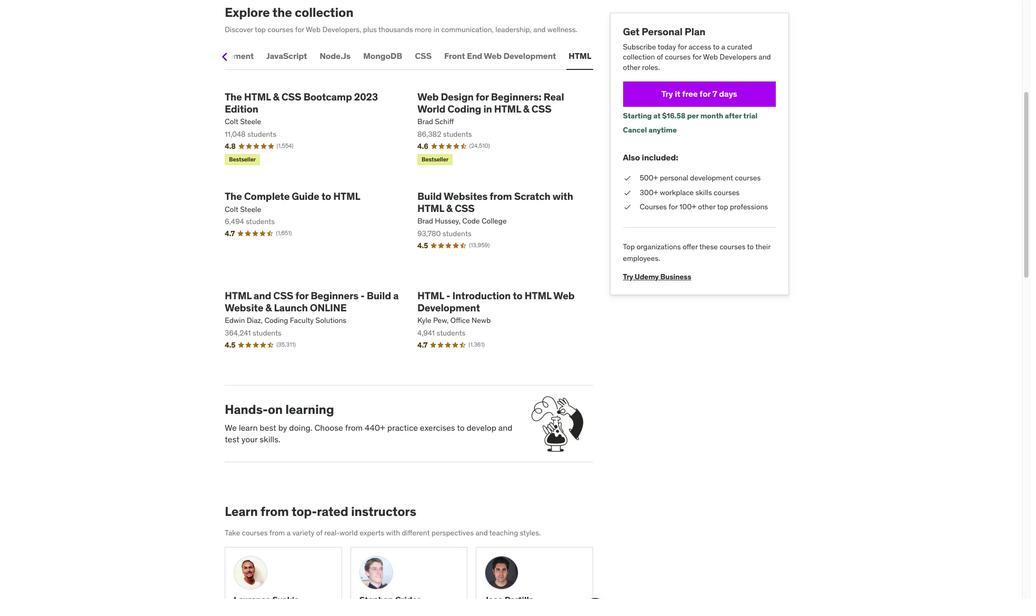 Task type: locate. For each thing, give the bounding box(es) containing it.
4.5 down the 364,241
[[225, 340, 235, 350]]

1 horizontal spatial 4.5
[[417, 241, 428, 250]]

coding up schiff
[[448, 102, 481, 115]]

students down diaz,
[[253, 328, 282, 338]]

world
[[417, 102, 446, 115]]

- up pew,
[[446, 289, 450, 302]]

& up hussey,
[[446, 202, 453, 215]]

node.js button
[[318, 44, 353, 69]]

1 vertical spatial xsmall image
[[623, 202, 632, 213]]

1 horizontal spatial bestseller
[[422, 156, 448, 163]]

from left top-
[[261, 504, 289, 520]]

development inside the html - introduction to html web development kyle pew, office newb 4,941 students
[[417, 301, 480, 314]]

1 vertical spatial brad
[[417, 217, 433, 226]]

0 horizontal spatial collection
[[295, 4, 354, 21]]

try for try it free for 7 days
[[662, 88, 673, 99]]

top right discover
[[255, 25, 266, 34]]

0 horizontal spatial try
[[623, 272, 634, 282]]

doing.
[[289, 422, 312, 433]]

the for steele
[[225, 190, 242, 203]]

starting
[[623, 111, 652, 120]]

1554 reviews element
[[277, 142, 294, 150]]

0 vertical spatial of
[[657, 52, 663, 62]]

students down hussey,
[[443, 229, 472, 238]]

also
[[623, 152, 640, 163]]

300+
[[640, 188, 659, 197]]

to left their
[[747, 242, 754, 252]]

in inside web design for beginners: real world coding in html & css brad schiff 86,382 students
[[483, 102, 492, 115]]

today
[[658, 42, 676, 51]]

faculty
[[290, 316, 314, 326]]

javascript button
[[264, 44, 309, 69]]

with right experts
[[386, 529, 400, 538]]

real
[[544, 90, 564, 103]]

2 xsmall image from the top
[[623, 202, 632, 213]]

1 horizontal spatial in
[[483, 102, 492, 115]]

1 horizontal spatial build
[[417, 190, 442, 203]]

1 vertical spatial collection
[[623, 52, 655, 62]]

top
[[623, 242, 635, 252]]

- right beginners
[[361, 289, 365, 302]]

xsmall image left courses
[[623, 202, 632, 213]]

their
[[756, 242, 771, 252]]

explore the collection discover top courses for web developers, plus thousands more in communication, leadership, and wellness.
[[225, 4, 578, 34]]

brad up 86,382 at the left
[[417, 117, 433, 127]]

of inside learn from top-rated instructors element
[[316, 529, 323, 538]]

1 horizontal spatial try
[[662, 88, 673, 99]]

courses down the today
[[665, 52, 691, 62]]

and inside explore the collection discover top courses for web developers, plus thousands more in communication, leadership, and wellness.
[[533, 25, 546, 34]]

web inside get personal plan subscribe today for access to a curated collection of courses for web developers and other roles.
[[704, 52, 718, 62]]

4.7 down 6,494
[[225, 229, 235, 238]]

and inside html and css for beginners - build a website & launch online edwin diaz, coding faculty solutions 364,241 students
[[254, 289, 271, 302]]

bestseller down '4.8' at the top left
[[229, 156, 256, 163]]

for up the javascript
[[295, 25, 304, 34]]

with
[[553, 190, 573, 203], [386, 529, 400, 538]]

to inside hands-on learning we learn best by doing. choose from 440+ practice exercises to develop and test your skills.
[[457, 422, 465, 433]]

also included:
[[623, 152, 679, 163]]

css inside web design for beginners: real world coding in html & css brad schiff 86,382 students
[[532, 102, 552, 115]]

it
[[675, 88, 681, 99]]

1 vertical spatial the
[[225, 190, 242, 203]]

html inside the html & css bootcamp 2023 edition colt steele 11,048 students
[[244, 90, 271, 103]]

practice
[[387, 422, 418, 433]]

courses down the
[[268, 25, 293, 34]]

web design for beginners: real world coding in html & css link
[[417, 90, 593, 115]]

bestseller
[[229, 156, 256, 163], [422, 156, 448, 163]]

newb
[[472, 316, 491, 326]]

0 vertical spatial top
[[255, 25, 266, 34]]

previous image
[[216, 48, 233, 65]]

0 vertical spatial 4.5
[[417, 241, 428, 250]]

plan
[[685, 25, 706, 38]]

xsmall image for courses
[[623, 202, 632, 213]]

roles.
[[642, 63, 660, 72]]

development down discover
[[201, 51, 254, 61]]

the complete guide to html link
[[225, 190, 401, 203]]

0 vertical spatial with
[[553, 190, 573, 203]]

kyle
[[417, 316, 431, 326]]

and left wellness. at the right of page
[[533, 25, 546, 34]]

1 vertical spatial steele
[[240, 205, 261, 214]]

development down leadership,
[[504, 51, 556, 61]]

more
[[415, 25, 432, 34]]

college
[[482, 217, 507, 226]]

1 vertical spatial with
[[386, 529, 400, 538]]

for left 7
[[700, 88, 711, 99]]

xsmall image
[[623, 188, 632, 198], [623, 202, 632, 213]]

4.5 down 93,780
[[417, 241, 428, 250]]

development
[[201, 51, 254, 61], [504, 51, 556, 61], [417, 301, 480, 314]]

brad inside build websites from scratch with html & css brad hussey, code college 93,780 students
[[417, 217, 433, 226]]

students down office
[[437, 328, 466, 338]]

solutions
[[316, 316, 346, 326]]

your
[[241, 434, 258, 445]]

4.7 for steele
[[225, 229, 235, 238]]

learn from top-rated instructors element
[[225, 504, 593, 600]]

build websites from scratch with html & css brad hussey, code college 93,780 students
[[417, 190, 573, 238]]

world
[[340, 529, 358, 538]]

for right the 'design'
[[476, 90, 489, 103]]

to right "introduction"
[[513, 289, 523, 302]]

1 steele from the top
[[240, 117, 261, 127]]

1 horizontal spatial collection
[[623, 52, 655, 62]]

get
[[623, 25, 640, 38]]

try left it
[[662, 88, 673, 99]]

4.6
[[417, 141, 428, 151]]

coding inside web design for beginners: real world coding in html & css brad schiff 86,382 students
[[448, 102, 481, 115]]

1 - from the left
[[361, 289, 365, 302]]

0 vertical spatial xsmall image
[[623, 188, 632, 198]]

1 vertical spatial in
[[483, 102, 492, 115]]

perspectives
[[432, 529, 474, 538]]

wellness.
[[548, 25, 578, 34]]

exercises
[[420, 422, 455, 433]]

0 horizontal spatial other
[[623, 63, 641, 72]]

1 vertical spatial colt
[[225, 205, 238, 214]]

& inside html and css for beginners - build a website & launch online edwin diaz, coding faculty solutions 364,241 students
[[266, 301, 272, 314]]

& left launch
[[266, 301, 272, 314]]

discover
[[225, 25, 253, 34]]

colt up 6,494
[[225, 205, 238, 214]]

front end web development button
[[442, 44, 558, 69]]

learn
[[225, 504, 258, 520]]

web inside the html - introduction to html web development kyle pew, office newb 4,941 students
[[553, 289, 575, 302]]

0 vertical spatial build
[[417, 190, 442, 203]]

for up faculty
[[295, 289, 309, 302]]

students inside html and css for beginners - build a website & launch online edwin diaz, coding faculty solutions 364,241 students
[[253, 328, 282, 338]]

2 horizontal spatial development
[[504, 51, 556, 61]]

1 colt from the top
[[225, 117, 238, 127]]

brad inside web design for beginners: real world coding in html & css brad schiff 86,382 students
[[417, 117, 433, 127]]

of inside get personal plan subscribe today for access to a curated collection of courses for web developers and other roles.
[[657, 52, 663, 62]]

1 vertical spatial of
[[316, 529, 323, 538]]

courses
[[268, 25, 293, 34], [665, 52, 691, 62], [735, 173, 761, 183], [714, 188, 740, 197], [720, 242, 746, 252], [242, 529, 268, 538]]

colt up 11,048
[[225, 117, 238, 127]]

build up hussey,
[[417, 190, 442, 203]]

2 the from the top
[[225, 190, 242, 203]]

to left develop
[[457, 422, 465, 433]]

take courses from a variety of real-world experts with different perspectives and teaching styles.
[[225, 529, 541, 538]]

month
[[701, 111, 724, 120]]

0 vertical spatial in
[[434, 25, 439, 34]]

500+
[[640, 173, 658, 183]]

0 vertical spatial 4.7
[[225, 229, 235, 238]]

&
[[273, 90, 279, 103], [523, 102, 529, 115], [446, 202, 453, 215], [266, 301, 272, 314]]

4.5 for brad
[[417, 241, 428, 250]]

the up 6,494
[[225, 190, 242, 203]]

to right access
[[713, 42, 720, 51]]

bootcamp
[[304, 90, 352, 103]]

collection up 'developers,'
[[295, 4, 354, 21]]

1 xsmall image from the top
[[623, 188, 632, 198]]

2 - from the left
[[446, 289, 450, 302]]

1 horizontal spatial a
[[393, 289, 399, 302]]

courses down the development
[[714, 188, 740, 197]]

2 steele from the top
[[240, 205, 261, 214]]

& left real
[[523, 102, 529, 115]]

websites
[[444, 190, 488, 203]]

1 horizontal spatial 4.7
[[417, 340, 428, 350]]

0 horizontal spatial -
[[361, 289, 365, 302]]

top inside explore the collection discover top courses for web developers, plus thousands more in communication, leadership, and wellness.
[[255, 25, 266, 34]]

(24,510)
[[469, 142, 490, 150]]

brad up 93,780
[[417, 217, 433, 226]]

collection inside get personal plan subscribe today for access to a curated collection of courses for web developers and other roles.
[[623, 52, 655, 62]]

2 brad from the top
[[417, 217, 433, 226]]

0 horizontal spatial coding
[[265, 316, 288, 326]]

0 horizontal spatial a
[[287, 529, 291, 538]]

0 horizontal spatial 4.7
[[225, 229, 235, 238]]

to right guide
[[322, 190, 331, 203]]

coding down launch
[[265, 316, 288, 326]]

courses up professions
[[735, 173, 761, 183]]

by
[[278, 422, 287, 433]]

1 horizontal spatial -
[[446, 289, 450, 302]]

bestseller down 4.6
[[422, 156, 448, 163]]

colt inside the html & css bootcamp 2023 edition colt steele 11,048 students
[[225, 117, 238, 127]]

to inside the html - introduction to html web development kyle pew, office newb 4,941 students
[[513, 289, 523, 302]]

try
[[662, 88, 673, 99], [623, 272, 634, 282]]

0 vertical spatial collection
[[295, 4, 354, 21]]

courses right take
[[242, 529, 268, 538]]

design
[[441, 90, 474, 103]]

css inside build websites from scratch with html & css brad hussey, code college 93,780 students
[[455, 202, 475, 215]]

students down schiff
[[443, 129, 472, 139]]

4.7 down 4,941
[[417, 340, 428, 350]]

1 vertical spatial a
[[393, 289, 399, 302]]

the inside the complete guide to html colt steele 6,494 students
[[225, 190, 242, 203]]

0 vertical spatial colt
[[225, 117, 238, 127]]

of down the today
[[657, 52, 663, 62]]

xsmall image for 300+
[[623, 188, 632, 198]]

the complete guide to html colt steele 6,494 students
[[225, 190, 360, 226]]

organizations
[[637, 242, 681, 252]]

0 vertical spatial brad
[[417, 117, 433, 127]]

1 vertical spatial 4.7
[[417, 340, 428, 350]]

collection inside explore the collection discover top courses for web developers, plus thousands more in communication, leadership, and wellness.
[[295, 4, 354, 21]]

1 the from the top
[[225, 90, 242, 103]]

(35,311)
[[276, 341, 296, 349]]

html button
[[567, 44, 594, 69]]

0 horizontal spatial 4.5
[[225, 340, 235, 350]]

developers
[[720, 52, 757, 62]]

1 horizontal spatial development
[[417, 301, 480, 314]]

in right 'more'
[[434, 25, 439, 34]]

1 horizontal spatial coding
[[448, 102, 481, 115]]

1 vertical spatial top
[[718, 202, 728, 212]]

1 bestseller from the left
[[229, 156, 256, 163]]

and right develop
[[498, 422, 513, 433]]

development up pew,
[[417, 301, 480, 314]]

trial
[[744, 111, 758, 120]]

of left real-
[[316, 529, 323, 538]]

build
[[417, 190, 442, 203], [367, 289, 391, 302]]

xsmall image down xsmall icon
[[623, 188, 632, 198]]

0 horizontal spatial in
[[434, 25, 439, 34]]

html inside web design for beginners: real world coding in html & css brad schiff 86,382 students
[[494, 102, 521, 115]]

courses inside learn from top-rated instructors element
[[242, 529, 268, 538]]

from up college on the top of page
[[490, 190, 512, 203]]

these
[[700, 242, 718, 252]]

build inside html and css for beginners - build a website & launch online edwin diaz, coding faculty solutions 364,241 students
[[367, 289, 391, 302]]

11,048
[[225, 129, 246, 139]]

& right edition
[[273, 90, 279, 103]]

from
[[490, 190, 512, 203], [345, 422, 363, 433], [261, 504, 289, 520], [270, 529, 285, 538]]

1 vertical spatial build
[[367, 289, 391, 302]]

0 vertical spatial steele
[[240, 117, 261, 127]]

try for try udemy business
[[623, 272, 634, 282]]

build right beginners
[[367, 289, 391, 302]]

of
[[657, 52, 663, 62], [316, 529, 323, 538]]

2 bestseller from the left
[[422, 156, 448, 163]]

students right 6,494
[[246, 217, 275, 226]]

in right the 'design'
[[483, 102, 492, 115]]

top for collection
[[255, 25, 266, 34]]

1651 reviews element
[[276, 230, 292, 238]]

anytime
[[649, 125, 677, 135]]

courses right these
[[720, 242, 746, 252]]

0 vertical spatial other
[[623, 63, 641, 72]]

1 brad from the top
[[417, 117, 433, 127]]

13959 reviews element
[[469, 242, 490, 250]]

1 horizontal spatial with
[[553, 190, 573, 203]]

the up 11,048
[[225, 90, 242, 103]]

website
[[225, 301, 263, 314]]

front
[[444, 51, 465, 61]]

other down 'skills'
[[699, 202, 716, 212]]

students right 11,048
[[247, 129, 276, 139]]

1 vertical spatial try
[[623, 272, 634, 282]]

html
[[569, 51, 591, 61], [244, 90, 271, 103], [494, 102, 521, 115], [333, 190, 360, 203], [417, 202, 444, 215], [225, 289, 252, 302], [417, 289, 444, 302], [525, 289, 552, 302]]

from inside hands-on learning we learn best by doing. choose from 440+ practice exercises to develop and test your skills.
[[345, 422, 363, 433]]

0 vertical spatial coding
[[448, 102, 481, 115]]

and up diaz,
[[254, 289, 271, 302]]

1361 reviews element
[[469, 341, 485, 349]]

best
[[260, 422, 276, 433]]

steele inside the html & css bootcamp 2023 edition colt steele 11,048 students
[[240, 117, 261, 127]]

top for 100+
[[718, 202, 728, 212]]

thousands
[[379, 25, 413, 34]]

steele down edition
[[240, 117, 261, 127]]

0 vertical spatial a
[[722, 42, 726, 51]]

get personal plan subscribe today for access to a curated collection of courses for web developers and other roles.
[[623, 25, 771, 72]]

web
[[306, 25, 321, 34], [182, 51, 199, 61], [484, 51, 502, 61], [704, 52, 718, 62], [417, 90, 439, 103], [553, 289, 575, 302]]

6,494
[[225, 217, 244, 226]]

top left professions
[[718, 202, 728, 212]]

2 horizontal spatial a
[[722, 42, 726, 51]]

css
[[415, 51, 432, 61], [281, 90, 301, 103], [532, 102, 552, 115], [455, 202, 475, 215], [273, 289, 293, 302]]

0 horizontal spatial top
[[255, 25, 266, 34]]

and right "developers"
[[759, 52, 771, 62]]

0 horizontal spatial with
[[386, 529, 400, 538]]

css inside html and css for beginners - build a website & launch online edwin diaz, coding faculty solutions 364,241 students
[[273, 289, 293, 302]]

bestseller for coding
[[422, 156, 448, 163]]

xsmall image
[[623, 173, 632, 183]]

with right scratch
[[553, 190, 573, 203]]

300+ workplace skills courses
[[640, 188, 740, 197]]

1 horizontal spatial top
[[718, 202, 728, 212]]

from left 440+
[[345, 422, 363, 433]]

courses
[[640, 202, 667, 212]]

1 vertical spatial coding
[[265, 316, 288, 326]]

in inside explore the collection discover top courses for web developers, plus thousands more in communication, leadership, and wellness.
[[434, 25, 439, 34]]

try left udemy
[[623, 272, 634, 282]]

and inside learn from top-rated instructors element
[[476, 529, 488, 538]]

0 horizontal spatial build
[[367, 289, 391, 302]]

personal
[[642, 25, 683, 38]]

the inside the html & css bootcamp 2023 edition colt steele 11,048 students
[[225, 90, 242, 103]]

1 horizontal spatial other
[[699, 202, 716, 212]]

web inside explore the collection discover top courses for web developers, plus thousands more in communication, leadership, and wellness.
[[306, 25, 321, 34]]

html inside button
[[569, 51, 591, 61]]

0 vertical spatial try
[[662, 88, 673, 99]]

and left teaching
[[476, 529, 488, 538]]

to inside top organizations offer these courses to their employees.
[[747, 242, 754, 252]]

1 horizontal spatial of
[[657, 52, 663, 62]]

steele up 6,494
[[240, 205, 261, 214]]

0 vertical spatial the
[[225, 90, 242, 103]]

2 colt from the top
[[225, 205, 238, 214]]

css inside button
[[415, 51, 432, 61]]

1 vertical spatial 4.5
[[225, 340, 235, 350]]

0 horizontal spatial bestseller
[[229, 156, 256, 163]]

and
[[533, 25, 546, 34], [759, 52, 771, 62], [254, 289, 271, 302], [498, 422, 513, 433], [476, 529, 488, 538]]

0 horizontal spatial of
[[316, 529, 323, 538]]

1 vertical spatial other
[[699, 202, 716, 212]]

build inside build websites from scratch with html & css brad hussey, code college 93,780 students
[[417, 190, 442, 203]]

other left "roles."
[[623, 63, 641, 72]]

with inside learn from top-rated instructors element
[[386, 529, 400, 538]]

collection down subscribe
[[623, 52, 655, 62]]

offer
[[683, 242, 698, 252]]



Task type: vqa. For each thing, say whether or not it's contained in the screenshot.
Guarantee on the bottom right
no



Task type: describe. For each thing, give the bounding box(es) containing it.
launch
[[274, 301, 308, 314]]

24510 reviews element
[[469, 142, 490, 150]]

edition
[[225, 102, 258, 115]]

2023
[[354, 90, 378, 103]]

try udemy business
[[623, 272, 692, 282]]

bestseller for edition
[[229, 156, 256, 163]]

code
[[462, 217, 480, 226]]

try it free for 7 days link
[[623, 81, 776, 107]]

html inside the complete guide to html colt steele 6,494 students
[[333, 190, 360, 203]]

& inside web design for beginners: real world coding in html & css brad schiff 86,382 students
[[523, 102, 529, 115]]

364,241
[[225, 328, 251, 338]]

html - introduction to html web development link
[[417, 289, 593, 314]]

steele inside the complete guide to html colt steele 6,494 students
[[240, 205, 261, 214]]

free
[[683, 88, 698, 99]]

teaching
[[490, 529, 518, 538]]

node.js
[[320, 51, 351, 61]]

with inside build websites from scratch with html & css brad hussey, code college 93,780 students
[[553, 190, 573, 203]]

top-
[[292, 504, 317, 520]]

mongodb
[[363, 51, 402, 61]]

the html & css bootcamp 2023 edition link
[[225, 90, 401, 115]]

for left 100+
[[669, 202, 678, 212]]

to inside get personal plan subscribe today for access to a curated collection of courses for web developers and other roles.
[[713, 42, 720, 51]]

colt inside the complete guide to html colt steele 6,494 students
[[225, 205, 238, 214]]

schiff
[[435, 117, 454, 127]]

rated
[[317, 504, 348, 520]]

skills
[[696, 188, 712, 197]]

and inside hands-on learning we learn best by doing. choose from 440+ practice exercises to develop and test your skills.
[[498, 422, 513, 433]]

hands-on learning we learn best by doing. choose from 440+ practice exercises to develop and test your skills.
[[225, 402, 513, 445]]

for inside html and css for beginners - build a website & launch online edwin diaz, coding faculty solutions 364,241 students
[[295, 289, 309, 302]]

4.8
[[225, 141, 236, 151]]

try it free for 7 days
[[662, 88, 738, 99]]

access
[[689, 42, 712, 51]]

business
[[661, 272, 692, 282]]

for inside web design for beginners: real world coding in html & css brad schiff 86,382 students
[[476, 90, 489, 103]]

the
[[272, 4, 292, 21]]

4.7 for development
[[417, 340, 428, 350]]

4.5 for website
[[225, 340, 235, 350]]

students inside web design for beginners: real world coding in html & css brad schiff 86,382 students
[[443, 129, 472, 139]]

real-
[[324, 529, 340, 538]]

try udemy business link
[[623, 264, 692, 282]]

html inside build websites from scratch with html & css brad hussey, code college 93,780 students
[[417, 202, 444, 215]]

html and css for beginners - build a website & launch online link
[[225, 289, 401, 314]]

500+ personal development courses
[[640, 173, 761, 183]]

for inside explore the collection discover top courses for web developers, plus thousands more in communication, leadership, and wellness.
[[295, 25, 304, 34]]

complete
[[244, 190, 290, 203]]

$16.58
[[663, 111, 686, 120]]

days
[[719, 88, 738, 99]]

css button
[[413, 44, 434, 69]]

a inside get personal plan subscribe today for access to a curated collection of courses for web developers and other roles.
[[722, 42, 726, 51]]

the html & css bootcamp 2023 edition colt steele 11,048 students
[[225, 90, 378, 139]]

& inside the html & css bootcamp 2023 edition colt steele 11,048 students
[[273, 90, 279, 103]]

udemy
[[635, 272, 659, 282]]

learn from top-rated instructors
[[225, 504, 416, 520]]

subscribe
[[623, 42, 656, 51]]

- inside the html - introduction to html web development kyle pew, office newb 4,941 students
[[446, 289, 450, 302]]

courses inside get personal plan subscribe today for access to a curated collection of courses for web developers and other roles.
[[665, 52, 691, 62]]

other inside get personal plan subscribe today for access to a curated collection of courses for web developers and other roles.
[[623, 63, 641, 72]]

we
[[225, 422, 237, 433]]

hussey,
[[435, 217, 461, 226]]

440+
[[365, 422, 385, 433]]

build websites from scratch with html & css link
[[417, 190, 593, 215]]

& inside build websites from scratch with html & css brad hussey, code college 93,780 students
[[446, 202, 453, 215]]

from inside build websites from scratch with html & css brad hussey, code college 93,780 students
[[490, 190, 512, 203]]

html and css for beginners - build a website & launch online edwin diaz, coding faculty solutions 364,241 students
[[225, 289, 399, 338]]

courses inside explore the collection discover top courses for web developers, plus thousands more in communication, leadership, and wellness.
[[268, 25, 293, 34]]

students inside build websites from scratch with html & css brad hussey, code college 93,780 students
[[443, 229, 472, 238]]

choose
[[314, 422, 343, 433]]

students inside the complete guide to html colt steele 6,494 students
[[246, 217, 275, 226]]

instructors
[[351, 504, 416, 520]]

css inside the html & css bootcamp 2023 edition colt steele 11,048 students
[[281, 90, 301, 103]]

the for edition
[[225, 90, 242, 103]]

for right the today
[[678, 42, 687, 51]]

take
[[225, 529, 240, 538]]

(1,361)
[[469, 341, 485, 349]]

from left variety
[[270, 529, 285, 538]]

tab navigation element
[[180, 44, 594, 70]]

variety
[[292, 529, 314, 538]]

at
[[654, 111, 661, 120]]

and inside get personal plan subscribe today for access to a curated collection of courses for web developers and other roles.
[[759, 52, 771, 62]]

web inside web design for beginners: real world coding in html & css brad schiff 86,382 students
[[417, 90, 439, 103]]

beginners:
[[491, 90, 542, 103]]

javascript
[[266, 51, 307, 61]]

diaz,
[[247, 316, 263, 326]]

to inside the complete guide to html colt steele 6,494 students
[[322, 190, 331, 203]]

starting at $16.58 per month after trial cancel anytime
[[623, 111, 758, 135]]

a inside html and css for beginners - build a website & launch online edwin diaz, coding faculty solutions 364,241 students
[[393, 289, 399, 302]]

included:
[[642, 152, 679, 163]]

93,780
[[417, 229, 441, 238]]

students inside the html - introduction to html web development kyle pew, office newb 4,941 students
[[437, 328, 466, 338]]

different
[[402, 529, 430, 538]]

cancel
[[623, 125, 647, 135]]

edwin
[[225, 316, 245, 326]]

top organizations offer these courses to their employees.
[[623, 242, 771, 263]]

- inside html and css for beginners - build a website & launch online edwin diaz, coding faculty solutions 364,241 students
[[361, 289, 365, 302]]

0 horizontal spatial development
[[201, 51, 254, 61]]

guide
[[292, 190, 319, 203]]

html inside html and css for beginners - build a website & launch online edwin diaz, coding faculty solutions 364,241 students
[[225, 289, 252, 302]]

experts
[[360, 529, 384, 538]]

curated
[[727, 42, 753, 51]]

leadership,
[[496, 25, 532, 34]]

(1,554)
[[277, 142, 294, 150]]

front end web development
[[444, 51, 556, 61]]

35311 reviews element
[[276, 341, 296, 349]]

developers,
[[322, 25, 361, 34]]

4,941
[[417, 328, 435, 338]]

beginners
[[311, 289, 358, 302]]

for down access
[[693, 52, 702, 62]]

courses inside top organizations offer these courses to their employees.
[[720, 242, 746, 252]]

scratch
[[514, 190, 551, 203]]

86,382
[[417, 129, 441, 139]]

hands-
[[225, 402, 268, 418]]

2 vertical spatial a
[[287, 529, 291, 538]]

coding inside html and css for beginners - build a website & launch online edwin diaz, coding faculty solutions 364,241 students
[[265, 316, 288, 326]]

development
[[690, 173, 733, 183]]

web development button
[[180, 44, 256, 69]]

mongodb button
[[361, 44, 404, 69]]

students inside the html & css bootcamp 2023 edition colt steele 11,048 students
[[247, 129, 276, 139]]

employees.
[[623, 254, 661, 263]]

after
[[725, 111, 742, 120]]



